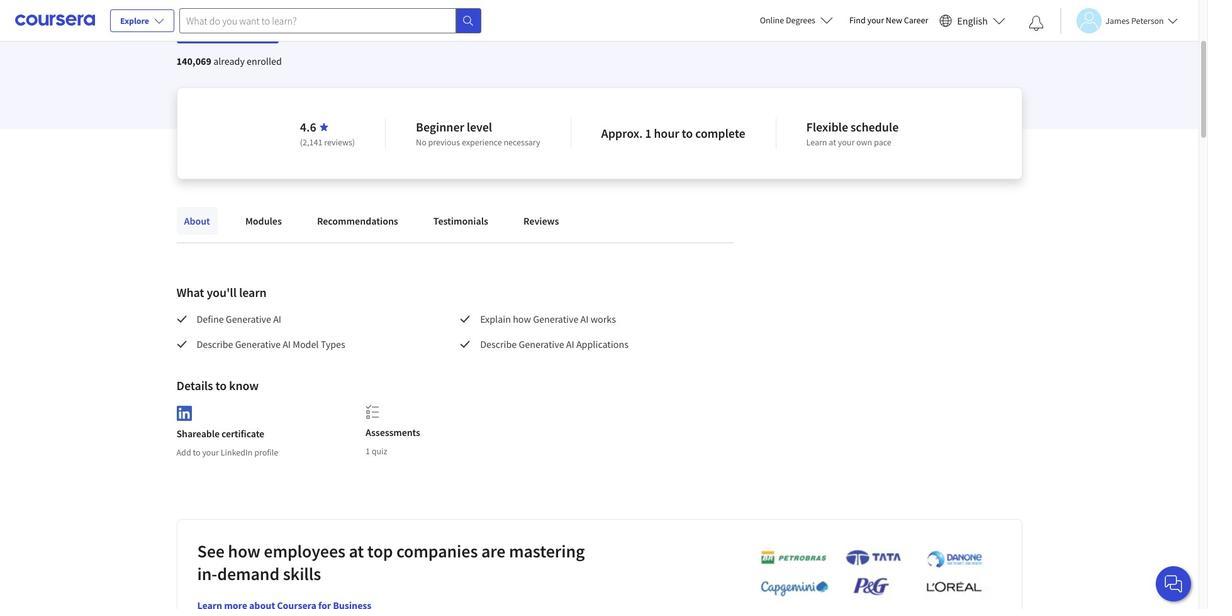 Task type: vqa. For each thing, say whether or not it's contained in the screenshot.
the bottommost how
yes



Task type: describe. For each thing, give the bounding box(es) containing it.
1 quiz
[[366, 446, 387, 457]]

(2,141
[[300, 137, 323, 148]]

(2,141 reviews)
[[300, 137, 355, 148]]

no
[[416, 137, 427, 148]]

james
[[1106, 15, 1130, 26]]

for
[[225, 11, 238, 24]]

see how employees at top companies are mastering in-demand skills
[[197, 540, 585, 585]]

schedule
[[851, 119, 899, 135]]

generative for describe generative ai applications
[[519, 338, 564, 351]]

at for your
[[829, 137, 837, 148]]

to for know
[[216, 378, 227, 393]]

previous
[[428, 137, 460, 148]]

own
[[857, 137, 873, 148]]

140,069 already enrolled
[[177, 55, 282, 67]]

enroll for free starts dec 14
[[197, 11, 259, 35]]

already
[[214, 55, 245, 67]]

explain how generative ai works
[[480, 313, 616, 325]]

what you'll learn
[[177, 285, 267, 300]]

demand
[[217, 563, 280, 585]]

0 horizontal spatial 1
[[366, 446, 370, 457]]

in-
[[197, 563, 217, 585]]

generative for define generative ai
[[226, 313, 271, 325]]

financial aid available button
[[289, 18, 372, 29]]

define generative ai
[[197, 313, 281, 325]]

explore button
[[110, 9, 174, 32]]

approx. 1 hour to complete
[[602, 125, 746, 141]]

online
[[760, 14, 785, 26]]

describe generative ai applications
[[480, 338, 629, 351]]

online degrees button
[[750, 6, 844, 34]]

works
[[591, 313, 616, 325]]

reviews
[[524, 215, 559, 227]]

your inside find your new career link
[[868, 14, 885, 26]]

explore
[[120, 15, 149, 26]]

applications
[[577, 338, 629, 351]]

coursera image
[[15, 10, 95, 30]]

learn
[[239, 285, 267, 300]]

peterson
[[1132, 15, 1164, 26]]

describe generative ai model types
[[197, 338, 345, 351]]

add
[[177, 447, 191, 458]]

online degrees
[[760, 14, 816, 26]]

career
[[904, 14, 929, 26]]

learn
[[807, 137, 828, 148]]

skills
[[283, 563, 321, 585]]

modules
[[245, 215, 282, 227]]

define
[[197, 313, 224, 325]]

add to your linkedin profile
[[177, 447, 278, 458]]

testimonials link
[[426, 207, 496, 235]]

enrolled
[[247, 55, 282, 67]]

modules link
[[238, 207, 290, 235]]

4.6
[[300, 119, 316, 135]]

coursera enterprise logos image
[[742, 549, 994, 604]]

0 vertical spatial 1
[[645, 125, 652, 141]]

ai for describe generative ai applications
[[566, 338, 575, 351]]

companies
[[397, 540, 478, 563]]

new
[[886, 14, 903, 26]]

find your new career
[[850, 14, 929, 26]]

you'll
[[207, 285, 237, 300]]

model
[[293, 338, 319, 351]]

reviews)
[[324, 137, 355, 148]]

enroll
[[197, 11, 223, 24]]

certificate
[[222, 427, 264, 440]]

available
[[338, 18, 372, 29]]

profile
[[254, 447, 278, 458]]

generative for describe generative ai model types
[[235, 338, 281, 351]]

show notifications image
[[1029, 16, 1044, 31]]

experience
[[462, 137, 502, 148]]

2 vertical spatial your
[[202, 447, 219, 458]]



Task type: locate. For each thing, give the bounding box(es) containing it.
english
[[958, 14, 988, 27]]

details to know
[[177, 378, 259, 393]]

financial
[[289, 18, 322, 29]]

1 vertical spatial how
[[228, 540, 261, 563]]

at
[[829, 137, 837, 148], [349, 540, 364, 563]]

shareable
[[177, 427, 220, 440]]

types
[[321, 338, 345, 351]]

flexible
[[807, 119, 849, 135]]

about
[[184, 215, 210, 227]]

to right add
[[193, 447, 201, 458]]

1 horizontal spatial describe
[[480, 338, 517, 351]]

top
[[368, 540, 393, 563]]

generative
[[226, 313, 271, 325], [533, 313, 579, 325], [235, 338, 281, 351], [519, 338, 564, 351]]

chat with us image
[[1164, 574, 1184, 594]]

how right the "explain"
[[513, 313, 531, 325]]

1 vertical spatial your
[[838, 137, 855, 148]]

pace
[[874, 137, 892, 148]]

hour
[[654, 125, 680, 141]]

how right 'see'
[[228, 540, 261, 563]]

0 horizontal spatial describe
[[197, 338, 233, 351]]

approx.
[[602, 125, 643, 141]]

generative down learn
[[226, 313, 271, 325]]

at inside flexible schedule learn at your own pace
[[829, 137, 837, 148]]

level
[[467, 119, 492, 135]]

2 horizontal spatial to
[[682, 125, 693, 141]]

your left own
[[838, 137, 855, 148]]

find
[[850, 14, 866, 26]]

free
[[240, 11, 259, 24]]

aid
[[325, 18, 336, 29]]

1 describe from the left
[[197, 338, 233, 351]]

2 describe from the left
[[480, 338, 517, 351]]

find your new career link
[[844, 13, 935, 28]]

james peterson
[[1106, 15, 1164, 26]]

0 horizontal spatial to
[[193, 447, 201, 458]]

your down shareable certificate on the bottom
[[202, 447, 219, 458]]

generative down "define generative ai"
[[235, 338, 281, 351]]

know
[[229, 378, 259, 393]]

to for your
[[193, 447, 201, 458]]

describe for describe generative ai applications
[[480, 338, 517, 351]]

james peterson button
[[1061, 8, 1178, 33]]

describe down define
[[197, 338, 233, 351]]

generative down 'explain how generative ai works' at the bottom of page
[[519, 338, 564, 351]]

about link
[[177, 207, 218, 235]]

quiz
[[372, 446, 387, 457]]

describe
[[197, 338, 233, 351], [480, 338, 517, 351]]

english button
[[935, 0, 1011, 41]]

0 vertical spatial to
[[682, 125, 693, 141]]

beginner level no previous experience necessary
[[416, 119, 541, 148]]

how for explain
[[513, 313, 531, 325]]

1 horizontal spatial at
[[829, 137, 837, 148]]

14
[[242, 25, 250, 35]]

at left top
[[349, 540, 364, 563]]

ai up describe generative ai model types
[[273, 313, 281, 325]]

what
[[177, 285, 204, 300]]

details
[[177, 378, 213, 393]]

ai left model
[[283, 338, 291, 351]]

starts
[[205, 25, 226, 35]]

1 left 'hour'
[[645, 125, 652, 141]]

linkedin
[[221, 447, 253, 458]]

employees
[[264, 540, 346, 563]]

degrees
[[786, 14, 816, 26]]

at inside see how employees at top companies are mastering in-demand skills
[[349, 540, 364, 563]]

describe down the "explain"
[[480, 338, 517, 351]]

140,069
[[177, 55, 212, 67]]

how
[[513, 313, 531, 325], [228, 540, 261, 563]]

1 vertical spatial at
[[349, 540, 364, 563]]

0 vertical spatial how
[[513, 313, 531, 325]]

describe for describe generative ai model types
[[197, 338, 233, 351]]

at right the learn
[[829, 137, 837, 148]]

None search field
[[179, 8, 482, 33]]

explain
[[480, 313, 511, 325]]

1 vertical spatial to
[[216, 378, 227, 393]]

0 horizontal spatial your
[[202, 447, 219, 458]]

1 left quiz
[[366, 446, 370, 457]]

your inside flexible schedule learn at your own pace
[[838, 137, 855, 148]]

testimonials
[[434, 215, 488, 227]]

how for see
[[228, 540, 261, 563]]

to right 'hour'
[[682, 125, 693, 141]]

1
[[645, 125, 652, 141], [366, 446, 370, 457]]

assessments
[[366, 426, 420, 439]]

What do you want to learn? text field
[[179, 8, 456, 33]]

1 horizontal spatial to
[[216, 378, 227, 393]]

2 vertical spatial to
[[193, 447, 201, 458]]

to
[[682, 125, 693, 141], [216, 378, 227, 393], [193, 447, 201, 458]]

recommendations link
[[310, 207, 406, 235]]

at for top
[[349, 540, 364, 563]]

beginner
[[416, 119, 464, 135]]

0 vertical spatial your
[[868, 14, 885, 26]]

1 vertical spatial 1
[[366, 446, 370, 457]]

2 horizontal spatial your
[[868, 14, 885, 26]]

financial aid available
[[289, 18, 372, 29]]

ai
[[273, 313, 281, 325], [581, 313, 589, 325], [283, 338, 291, 351], [566, 338, 575, 351]]

ai left applications
[[566, 338, 575, 351]]

generative up the describe generative ai applications
[[533, 313, 579, 325]]

1 horizontal spatial 1
[[645, 125, 652, 141]]

mastering
[[509, 540, 585, 563]]

ai left works
[[581, 313, 589, 325]]

your
[[868, 14, 885, 26], [838, 137, 855, 148], [202, 447, 219, 458]]

shareable certificate
[[177, 427, 264, 440]]

recommendations
[[317, 215, 398, 227]]

necessary
[[504, 137, 541, 148]]

flexible schedule learn at your own pace
[[807, 119, 899, 148]]

reviews link
[[516, 207, 567, 235]]

how inside see how employees at top companies are mastering in-demand skills
[[228, 540, 261, 563]]

your right find
[[868, 14, 885, 26]]

1 horizontal spatial your
[[838, 137, 855, 148]]

ai for define generative ai
[[273, 313, 281, 325]]

dec
[[228, 25, 240, 35]]

see
[[197, 540, 225, 563]]

1 horizontal spatial how
[[513, 313, 531, 325]]

are
[[482, 540, 506, 563]]

0 vertical spatial at
[[829, 137, 837, 148]]

ai for describe generative ai model types
[[283, 338, 291, 351]]

0 horizontal spatial how
[[228, 540, 261, 563]]

0 horizontal spatial at
[[349, 540, 364, 563]]

complete
[[696, 125, 746, 141]]

to left know
[[216, 378, 227, 393]]



